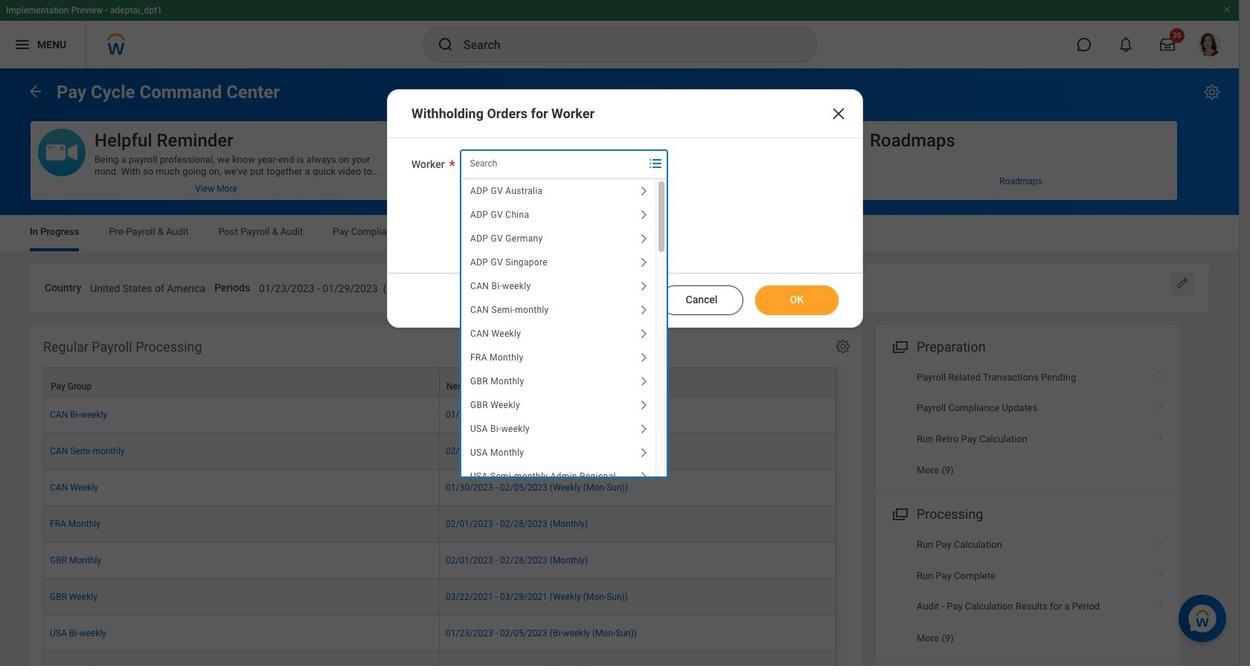 Task type: describe. For each thing, give the bounding box(es) containing it.
3 chevron right image from the top
[[1152, 535, 1171, 550]]

inbox large image
[[1160, 37, 1175, 52]]

2 chevron right small image from the top
[[635, 206, 653, 224]]

4 row from the top
[[43, 470, 837, 507]]

4 chevron right small image from the top
[[635, 278, 653, 296]]

2 chevron right image from the top
[[1152, 428, 1171, 443]]

2 chevron right small image from the top
[[635, 301, 653, 319]]

3 row from the top
[[43, 434, 837, 470]]

chevron right image
[[1152, 398, 1171, 413]]

4 chevron right image from the top
[[1152, 566, 1171, 580]]

3 chevron right small image from the top
[[635, 373, 653, 391]]

8 row from the top
[[43, 616, 837, 653]]

1 row from the top
[[43, 368, 837, 397]]

6 chevron right small image from the top
[[635, 468, 653, 486]]

list for menu group icon
[[876, 530, 1180, 654]]

1 chevron right image from the top
[[1152, 367, 1171, 382]]

Search field
[[460, 150, 644, 177]]

7 chevron right small image from the top
[[635, 421, 653, 438]]

1 chevron right small image from the top
[[635, 230, 653, 248]]

3 chevron right small image from the top
[[635, 254, 653, 272]]

6 chevron right small image from the top
[[635, 349, 653, 367]]

5 chevron right small image from the top
[[635, 444, 653, 462]]

menu group image
[[890, 504, 910, 524]]

2 row from the top
[[43, 397, 837, 434]]

notifications large image
[[1119, 37, 1134, 52]]

search image
[[437, 36, 455, 54]]

6 row from the top
[[43, 543, 837, 580]]



Task type: locate. For each thing, give the bounding box(es) containing it.
list for menu group image
[[876, 362, 1180, 486]]

close environment banner image
[[1223, 5, 1232, 14]]

dialog
[[387, 89, 863, 328]]

regular payroll processing element
[[30, 325, 861, 667]]

configure this page image
[[1204, 83, 1222, 101]]

2 list from the top
[[876, 530, 1180, 654]]

5 chevron right image from the top
[[1152, 596, 1171, 611]]

5 row from the top
[[43, 507, 837, 543]]

9 row from the top
[[43, 653, 837, 667]]

chevron right image
[[1152, 367, 1171, 382], [1152, 428, 1171, 443], [1152, 535, 1171, 550], [1152, 566, 1171, 580], [1152, 596, 1171, 611]]

5 chevron right small image from the top
[[635, 325, 653, 343]]

x image
[[830, 105, 848, 123]]

chevron right small image
[[635, 182, 653, 200], [635, 206, 653, 224], [635, 254, 653, 272], [635, 278, 653, 296], [635, 325, 653, 343], [635, 349, 653, 367], [635, 421, 653, 438]]

0 vertical spatial list
[[876, 362, 1180, 486]]

profile logan mcneil element
[[1189, 28, 1230, 61]]

None text field
[[259, 274, 474, 300], [685, 274, 824, 300], [259, 274, 474, 300], [685, 274, 824, 300]]

prompts image
[[647, 155, 664, 173]]

main content
[[0, 68, 1239, 667]]

None text field
[[90, 274, 206, 300]]

1 chevron right small image from the top
[[635, 182, 653, 200]]

row
[[43, 368, 837, 397], [43, 397, 837, 434], [43, 434, 837, 470], [43, 470, 837, 507], [43, 507, 837, 543], [43, 543, 837, 580], [43, 580, 837, 616], [43, 616, 837, 653], [43, 653, 837, 667]]

edit image
[[1175, 276, 1190, 291]]

menu group image
[[890, 336, 910, 356]]

previous page image
[[27, 82, 45, 100]]

chevron right small image
[[635, 230, 653, 248], [635, 301, 653, 319], [635, 373, 653, 391], [635, 397, 653, 415], [635, 444, 653, 462], [635, 468, 653, 486]]

7 row from the top
[[43, 580, 837, 616]]

1 list from the top
[[876, 362, 1180, 486]]

list
[[876, 362, 1180, 486], [876, 530, 1180, 654]]

1 vertical spatial list
[[876, 530, 1180, 654]]

tab list
[[15, 216, 1224, 252]]

banner
[[0, 0, 1239, 68]]

4 chevron right small image from the top
[[635, 397, 653, 415]]



Task type: vqa. For each thing, say whether or not it's contained in the screenshot.
* Begin Date
no



